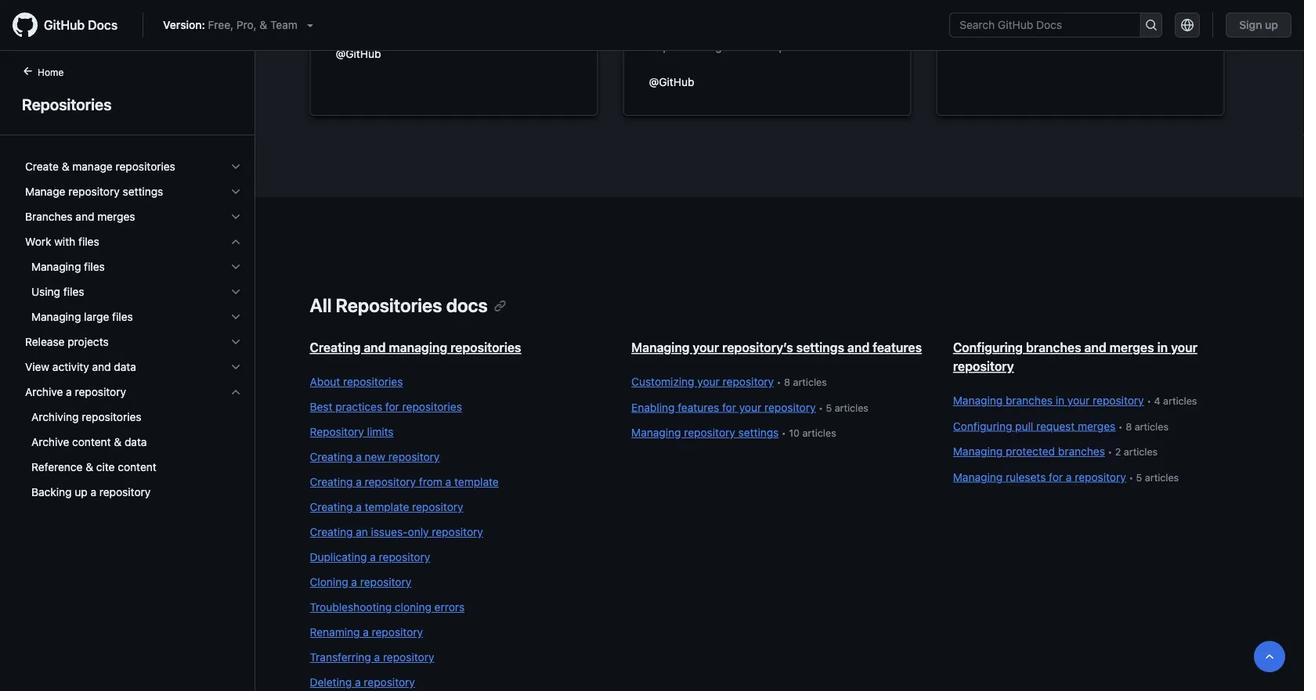 Task type: describe. For each thing, give the bounding box(es) containing it.
• inside configuring pull request merges • 8 articles
[[1119, 421, 1123, 432]]

in inside configuring branches and merges in your repository
[[1158, 340, 1168, 355]]

a down 'managing protected branches • 2 articles'
[[1066, 471, 1072, 484]]

creating for creating a new repository
[[310, 451, 353, 464]]

work with files element containing managing files
[[13, 255, 255, 330]]

a for deleting a repository
[[355, 676, 361, 689]]

and inside configuring branches and merges in your repository
[[1085, 340, 1107, 355]]

& left cite
[[86, 461, 93, 474]]

troubleshooting
[[310, 601, 392, 614]]

docs
[[446, 295, 488, 317]]

version:
[[163, 18, 205, 31]]

branches and merges
[[25, 210, 135, 223]]

create & manage repositories button
[[19, 154, 248, 179]]

repository inside configuring branches and merges in your repository
[[953, 359, 1014, 374]]

all repositories docs link
[[310, 295, 507, 317]]

from
[[419, 476, 443, 489]]

merges inside dropdown button
[[97, 210, 135, 223]]

10
[[789, 428, 800, 439]]

renaming a repository link
[[310, 625, 600, 641]]

archiving repositories
[[31, 411, 141, 424]]

for for rulesets
[[1049, 471, 1063, 484]]

sc 9kayk9 0 image for work with files
[[230, 236, 242, 248]]

release
[[25, 336, 65, 349]]

up for sign
[[1265, 18, 1279, 31]]

• inside customizing your repository • 8 articles
[[777, 377, 781, 388]]

files right large
[[112, 311, 133, 324]]

repositories for manage
[[116, 160, 175, 173]]

manage
[[25, 185, 65, 198]]

using files
[[31, 286, 84, 298]]

files inside "dropdown button"
[[84, 260, 105, 273]]

duplicating a repository link
[[310, 550, 600, 566]]

repositories inside archiving repositories link
[[82, 411, 141, 424]]

a right from
[[446, 476, 451, 489]]

archive content & data link
[[19, 430, 248, 455]]

settings for manage repository settings
[[123, 185, 163, 198]]

5 for enabling features for your repository
[[826, 402, 832, 414]]

articles inside configuring pull request merges • 8 articles
[[1135, 421, 1169, 432]]

configuring branches and merges in your repository
[[953, 340, 1198, 374]]

sc 9kayk9 0 image for view activity and data
[[230, 361, 242, 374]]

settings for managing repository settings • 10 articles
[[738, 427, 779, 440]]

backing up a repository
[[31, 486, 151, 499]]

0 horizontal spatial features
[[678, 401, 719, 414]]

archive a repository button
[[19, 380, 248, 405]]

managing files button
[[19, 255, 248, 280]]

creating and managing repositories
[[310, 340, 521, 355]]

errors
[[435, 601, 465, 614]]

about repositories
[[310, 376, 403, 389]]

protected
[[1006, 445, 1055, 458]]

creating for creating an issues-only repository
[[310, 526, 353, 539]]

configuring for configuring branches and merges in your repository
[[953, 340, 1023, 355]]

& up cite
[[114, 436, 122, 449]]

up for backing
[[75, 486, 87, 499]]

release projects button
[[19, 330, 248, 355]]

home link
[[16, 65, 89, 81]]

sign up
[[1240, 18, 1279, 31]]

sign
[[1240, 18, 1263, 31]]

merges for configuring pull request merges • 8 articles
[[1078, 420, 1116, 433]]

creating a repository from a template link
[[310, 475, 600, 490]]

2 horizontal spatial settings
[[796, 340, 845, 355]]

1 vertical spatial template
[[365, 501, 409, 514]]

managing rulesets for a repository • 5 articles
[[953, 471, 1179, 484]]

managing branches in your repository • 4 articles
[[953, 394, 1197, 407]]

managing repository settings • 10 articles
[[632, 427, 836, 440]]

a inside 'link'
[[90, 486, 96, 499]]

sc 9kayk9 0 image for archive a repository
[[230, 386, 242, 399]]

release projects
[[25, 336, 109, 349]]

archive content & data
[[31, 436, 147, 449]]

reference & cite content link
[[19, 455, 248, 480]]

repositories inside about repositories link
[[343, 376, 403, 389]]

version: free, pro, & team
[[163, 18, 298, 31]]

view activity and data
[[25, 361, 136, 374]]

about repositories link
[[310, 374, 600, 390]]

request
[[1037, 420, 1075, 433]]

sc 9kayk9 0 image for using files
[[230, 286, 242, 298]]

best
[[310, 401, 333, 414]]

archive for archive a repository
[[25, 386, 63, 399]]

new
[[365, 451, 386, 464]]

1 horizontal spatial @github
[[649, 75, 694, 88]]

• inside the enabling features for your repository • 5 articles
[[819, 402, 823, 414]]

your inside configuring branches and merges in your repository
[[1171, 340, 1198, 355]]

data for archive content & data
[[125, 436, 147, 449]]

managing for managing your repository's settings and features
[[632, 340, 690, 355]]

deleting a repository
[[310, 676, 415, 689]]

a for transferring a repository
[[374, 651, 380, 664]]

configuring pull request merges • 8 articles
[[953, 420, 1169, 433]]

view activity and data button
[[19, 355, 248, 380]]

archiving repositories link
[[19, 405, 248, 430]]

1 @github link from the left
[[310, 0, 598, 116]]

repositories link
[[19, 92, 236, 116]]

branches
[[25, 210, 73, 223]]

repository inside 'link'
[[99, 486, 151, 499]]

managing for managing files
[[31, 260, 81, 273]]

work with files button
[[19, 230, 248, 255]]

creating a template repository
[[310, 501, 463, 514]]

duplicating a repository
[[310, 551, 430, 564]]

enabling features for your repository • 5 articles
[[632, 401, 869, 414]]

github docs link
[[13, 13, 130, 38]]

team
[[270, 18, 298, 31]]

configuring for configuring pull request merges • 8 articles
[[953, 420, 1012, 433]]

archiving
[[31, 411, 79, 424]]

managing for managing protected branches • 2 articles
[[953, 445, 1003, 458]]

4
[[1154, 396, 1161, 407]]

articles inside managing rulesets for a repository • 5 articles
[[1145, 472, 1179, 483]]

• inside 'managing protected branches • 2 articles'
[[1108, 447, 1113, 458]]

• inside managing repository settings • 10 articles
[[782, 428, 786, 439]]

data for view activity and data
[[114, 361, 136, 374]]

free,
[[208, 18, 234, 31]]

sc 9kayk9 0 image for managing files
[[230, 261, 242, 273]]

repositories for managing
[[451, 340, 521, 355]]

create & manage repositories
[[25, 160, 175, 173]]

content inside archive content & data link
[[72, 436, 111, 449]]

branches and merges button
[[19, 204, 248, 230]]

archive a repository element containing archive a repository
[[13, 380, 255, 505]]

creating a new repository
[[310, 451, 440, 464]]

scroll to top image
[[1264, 651, 1276, 664]]

repositories inside repositories link
[[22, 95, 112, 113]]

Search GitHub Docs search field
[[950, 13, 1140, 37]]

articles inside 'managing protected branches • 2 articles'
[[1124, 447, 1158, 458]]

select language: current language is english image
[[1182, 19, 1194, 31]]

deleting
[[310, 676, 352, 689]]

and inside dropdown button
[[76, 210, 94, 223]]

creating an issues-only repository link
[[310, 525, 600, 541]]

archive for archive content & data
[[31, 436, 69, 449]]

sc 9kayk9 0 image for branches and merges
[[230, 211, 242, 223]]

managing large files
[[31, 311, 133, 324]]

github
[[44, 18, 85, 33]]

deleting a repository link
[[310, 675, 600, 691]]

sc 9kayk9 0 image for managing large files
[[230, 311, 242, 324]]

sc 9kayk9 0 image for create & manage repositories
[[230, 161, 242, 173]]

renaming
[[310, 626, 360, 639]]

manage
[[72, 160, 113, 173]]

managing for managing repository settings • 10 articles
[[632, 427, 681, 440]]

1 horizontal spatial features
[[873, 340, 922, 355]]

8 inside customizing your repository • 8 articles
[[784, 377, 791, 388]]

transferring
[[310, 651, 371, 664]]

repository
[[310, 426, 364, 439]]

managing for managing rulesets for a repository • 5 articles
[[953, 471, 1003, 484]]

merges for configuring branches and merges in your repository
[[1110, 340, 1155, 355]]

enabling
[[632, 401, 675, 414]]

2
[[1115, 447, 1121, 458]]

manage repository settings button
[[19, 179, 248, 204]]

& right pro,
[[260, 18, 267, 31]]

a for creating a template repository
[[356, 501, 362, 514]]



Task type: locate. For each thing, give the bounding box(es) containing it.
0 horizontal spatial repositories
[[22, 95, 112, 113]]

projects
[[68, 336, 109, 349]]

data down archiving repositories link
[[125, 436, 147, 449]]

5 inside the enabling features for your repository • 5 articles
[[826, 402, 832, 414]]

8 down 'managing branches in your repository • 4 articles' on the bottom right of page
[[1126, 421, 1132, 432]]

repository's
[[723, 340, 793, 355]]

0 horizontal spatial @github link
[[310, 0, 598, 116]]

0 horizontal spatial template
[[365, 501, 409, 514]]

up inside 'link'
[[75, 486, 87, 499]]

docs
[[88, 18, 118, 33]]

branches for and
[[1026, 340, 1082, 355]]

for inside "best practices for repositories" link
[[385, 401, 399, 414]]

0 vertical spatial 8
[[784, 377, 791, 388]]

configuring
[[953, 340, 1023, 355], [953, 420, 1012, 433]]

sc 9kayk9 0 image inside create & manage repositories dropdown button
[[230, 161, 242, 173]]

managing inside dropdown button
[[31, 311, 81, 324]]

a for duplicating a repository
[[370, 551, 376, 564]]

0 vertical spatial template
[[454, 476, 499, 489]]

data down the release projects dropdown button
[[114, 361, 136, 374]]

0 vertical spatial @github
[[336, 47, 381, 60]]

cloning
[[310, 576, 348, 589]]

configuring inside configuring branches and merges in your repository
[[953, 340, 1023, 355]]

articles inside customizing your repository • 8 articles
[[793, 377, 827, 388]]

2 @github link from the left
[[623, 0, 912, 116]]

4 sc 9kayk9 0 image from the top
[[230, 361, 242, 374]]

archive inside dropdown button
[[25, 386, 63, 399]]

rulesets
[[1006, 471, 1046, 484]]

branches inside configuring branches and merges in your repository
[[1026, 340, 1082, 355]]

branches up pull
[[1006, 394, 1053, 407]]

sc 9kayk9 0 image for manage repository settings
[[230, 186, 242, 198]]

for down 'managing protected branches • 2 articles'
[[1049, 471, 1063, 484]]

for down customizing your repository • 8 articles
[[722, 401, 736, 414]]

4 creating from the top
[[310, 501, 353, 514]]

up right sign on the right top
[[1265, 18, 1279, 31]]

0 vertical spatial features
[[873, 340, 922, 355]]

managing your repository's settings and features link
[[632, 340, 922, 355]]

managing protected branches • 2 articles
[[953, 445, 1158, 458]]

and inside dropdown button
[[92, 361, 111, 374]]

creating for creating a repository from a template
[[310, 476, 353, 489]]

& right create
[[62, 160, 69, 173]]

customizing
[[632, 376, 695, 389]]

home
[[38, 67, 64, 78]]

sc 9kayk9 0 image inside branches and merges dropdown button
[[230, 211, 242, 223]]

2 vertical spatial branches
[[1058, 445, 1105, 458]]

archive
[[25, 386, 63, 399], [31, 436, 69, 449]]

data
[[114, 361, 136, 374], [125, 436, 147, 449]]

managing your repository's settings and features
[[632, 340, 922, 355]]

0 horizontal spatial up
[[75, 486, 87, 499]]

sign up link
[[1226, 13, 1292, 38]]

1 work with files element from the top
[[13, 230, 255, 330]]

content
[[72, 436, 111, 449], [118, 461, 157, 474]]

backing
[[31, 486, 72, 499]]

1 vertical spatial in
[[1056, 394, 1065, 407]]

1 horizontal spatial up
[[1265, 18, 1279, 31]]

0 vertical spatial merges
[[97, 210, 135, 223]]

in up 4
[[1158, 340, 1168, 355]]

0 vertical spatial data
[[114, 361, 136, 374]]

archive a repository element containing archiving repositories
[[13, 405, 255, 505]]

a up the an
[[356, 501, 362, 514]]

1 vertical spatial 5
[[1136, 472, 1143, 483]]

a for archive a repository
[[66, 386, 72, 399]]

data inside the view activity and data dropdown button
[[114, 361, 136, 374]]

articles
[[793, 377, 827, 388], [1164, 396, 1197, 407], [835, 402, 869, 414], [1135, 421, 1169, 432], [803, 428, 836, 439], [1124, 447, 1158, 458], [1145, 472, 1179, 483]]

content down archive content & data link
[[118, 461, 157, 474]]

creating an issues-only repository
[[310, 526, 483, 539]]

a for creating a new repository
[[356, 451, 362, 464]]

content up reference & cite content
[[72, 436, 111, 449]]

0 horizontal spatial in
[[1056, 394, 1065, 407]]

managing inside "dropdown button"
[[31, 260, 81, 273]]

1 sc 9kayk9 0 image from the top
[[230, 261, 242, 273]]

create
[[25, 160, 59, 173]]

5 inside managing rulesets for a repository • 5 articles
[[1136, 472, 1143, 483]]

a inside dropdown button
[[66, 386, 72, 399]]

0 vertical spatial configuring
[[953, 340, 1023, 355]]

repositories for for
[[402, 401, 462, 414]]

a left "new"
[[356, 451, 362, 464]]

work
[[25, 235, 51, 248]]

branches up managing rulesets for a repository • 5 articles
[[1058, 445, 1105, 458]]

1 configuring from the top
[[953, 340, 1023, 355]]

0 horizontal spatial 5
[[826, 402, 832, 414]]

1 horizontal spatial template
[[454, 476, 499, 489]]

a right deleting
[[355, 676, 361, 689]]

troubleshooting cloning errors link
[[310, 600, 600, 616]]

limits
[[367, 426, 394, 439]]

repositories up about repositories link
[[451, 340, 521, 355]]

8 inside configuring pull request merges • 8 articles
[[1126, 421, 1132, 432]]

1 vertical spatial 8
[[1126, 421, 1132, 432]]

0 vertical spatial in
[[1158, 340, 1168, 355]]

repositories inside create & manage repositories dropdown button
[[116, 160, 175, 173]]

template up issues-
[[365, 501, 409, 514]]

and
[[76, 210, 94, 223], [364, 340, 386, 355], [848, 340, 870, 355], [1085, 340, 1107, 355], [92, 361, 111, 374]]

1 horizontal spatial settings
[[738, 427, 779, 440]]

repositories down home link
[[22, 95, 112, 113]]

managing for managing large files
[[31, 311, 81, 324]]

• inside 'managing branches in your repository • 4 articles'
[[1147, 396, 1152, 407]]

sc 9kayk9 0 image inside work with files dropdown button
[[230, 236, 242, 248]]

articles inside the enabling features for your repository • 5 articles
[[835, 402, 869, 414]]

merges
[[97, 210, 135, 223], [1110, 340, 1155, 355], [1078, 420, 1116, 433]]

sc 9kayk9 0 image inside the release projects dropdown button
[[230, 336, 242, 349]]

None search field
[[950, 13, 1163, 38]]

archive down view
[[25, 386, 63, 399]]

using
[[31, 286, 60, 298]]

0 horizontal spatial 8
[[784, 377, 791, 388]]

2 sc 9kayk9 0 image from the top
[[230, 186, 242, 198]]

repositories down 'archive a repository' dropdown button on the bottom of the page
[[82, 411, 141, 424]]

sc 9kayk9 0 image inside the manage repository settings dropdown button
[[230, 186, 242, 198]]

branches for in
[[1006, 394, 1053, 407]]

search image
[[1145, 19, 1158, 31]]

for for features
[[722, 401, 736, 414]]

& inside dropdown button
[[62, 160, 69, 173]]

managing
[[31, 260, 81, 273], [31, 311, 81, 324], [632, 340, 690, 355], [953, 394, 1003, 407], [632, 427, 681, 440], [953, 445, 1003, 458], [953, 471, 1003, 484]]

0 vertical spatial up
[[1265, 18, 1279, 31]]

sc 9kayk9 0 image inside using files dropdown button
[[230, 286, 242, 298]]

merges up 4
[[1110, 340, 1155, 355]]

a down renaming a repository
[[374, 651, 380, 664]]

repositories up creating and managing repositories
[[336, 295, 442, 317]]

large
[[84, 311, 109, 324]]

repositories up best practices for repositories
[[343, 376, 403, 389]]

up
[[1265, 18, 1279, 31], [75, 486, 87, 499]]

1 vertical spatial configuring
[[953, 420, 1012, 433]]

cloning a repository
[[310, 576, 411, 589]]

an
[[356, 526, 368, 539]]

repositories up the manage repository settings dropdown button on the left top of page
[[116, 160, 175, 173]]

8 down managing your repository's settings and features link
[[784, 377, 791, 388]]

activity
[[52, 361, 89, 374]]

merges inside configuring branches and merges in your repository
[[1110, 340, 1155, 355]]

1 vertical spatial data
[[125, 436, 147, 449]]

1 creating from the top
[[310, 340, 361, 355]]

reference & cite content
[[31, 461, 157, 474]]

work with files element
[[13, 230, 255, 330], [13, 255, 255, 330]]

2 configuring from the top
[[953, 420, 1012, 433]]

5 sc 9kayk9 0 image from the top
[[230, 311, 242, 324]]

troubleshooting cloning errors
[[310, 601, 465, 614]]

1 horizontal spatial @github link
[[623, 0, 912, 116]]

reference
[[31, 461, 83, 474]]

1 archive a repository element from the top
[[13, 380, 255, 505]]

a up transferring a repository
[[363, 626, 369, 639]]

0 horizontal spatial for
[[385, 401, 399, 414]]

a right 'cloning' on the bottom
[[351, 576, 357, 589]]

1 vertical spatial settings
[[796, 340, 845, 355]]

sc 9kayk9 0 image inside managing files "dropdown button"
[[230, 261, 242, 273]]

best practices for repositories link
[[310, 400, 600, 415]]

1 horizontal spatial 8
[[1126, 421, 1132, 432]]

1 vertical spatial features
[[678, 401, 719, 414]]

1 vertical spatial up
[[75, 486, 87, 499]]

repositories inside "best practices for repositories" link
[[402, 401, 462, 414]]

1 vertical spatial archive
[[31, 436, 69, 449]]

2 archive a repository element from the top
[[13, 405, 255, 505]]

creating a new repository link
[[310, 450, 600, 465]]

transferring a repository link
[[310, 650, 600, 666]]

1 vertical spatial @github
[[649, 75, 694, 88]]

for for practices
[[385, 401, 399, 414]]

cloning a repository link
[[310, 575, 600, 591]]

settings inside dropdown button
[[123, 185, 163, 198]]

a for renaming a repository
[[363, 626, 369, 639]]

sc 9kayk9 0 image for release projects
[[230, 336, 242, 349]]

repositories down about repositories link
[[402, 401, 462, 414]]

creating
[[310, 340, 361, 355], [310, 451, 353, 464], [310, 476, 353, 489], [310, 501, 353, 514], [310, 526, 353, 539]]

2 vertical spatial settings
[[738, 427, 779, 440]]

issues-
[[371, 526, 408, 539]]

practices
[[335, 401, 382, 414]]

settings right repository's on the right of page
[[796, 340, 845, 355]]

0 horizontal spatial content
[[72, 436, 111, 449]]

backing up a repository link
[[19, 480, 248, 505]]

0 vertical spatial settings
[[123, 185, 163, 198]]

2 sc 9kayk9 0 image from the top
[[230, 286, 242, 298]]

1 horizontal spatial for
[[722, 401, 736, 414]]

data inside archive content & data link
[[125, 436, 147, 449]]

1 vertical spatial content
[[118, 461, 157, 474]]

0 vertical spatial content
[[72, 436, 111, 449]]

creating for creating and managing repositories
[[310, 340, 361, 355]]

your
[[693, 340, 719, 355], [1171, 340, 1198, 355], [698, 376, 720, 389], [1068, 394, 1090, 407], [739, 401, 762, 414]]

for up the limits
[[385, 401, 399, 414]]

creating a template repository link
[[310, 500, 600, 516]]

1 vertical spatial merges
[[1110, 340, 1155, 355]]

5 for managing rulesets for a repository
[[1136, 472, 1143, 483]]

merges down 'managing branches in your repository • 4 articles' on the bottom right of page
[[1078, 420, 1116, 433]]

work with files
[[25, 235, 99, 248]]

3 creating from the top
[[310, 476, 353, 489]]

5 creating from the top
[[310, 526, 353, 539]]

a down reference & cite content
[[90, 486, 96, 499]]

1 horizontal spatial repositories
[[336, 295, 442, 317]]

up down reference & cite content
[[75, 486, 87, 499]]

0 vertical spatial archive
[[25, 386, 63, 399]]

for
[[385, 401, 399, 414], [722, 401, 736, 414], [1049, 471, 1063, 484]]

managing large files button
[[19, 305, 248, 330]]

settings down create & manage repositories dropdown button
[[123, 185, 163, 198]]

5 sc 9kayk9 0 image from the top
[[230, 386, 242, 399]]

0 vertical spatial repositories
[[22, 95, 112, 113]]

a down activity
[[66, 386, 72, 399]]

files
[[78, 235, 99, 248], [84, 260, 105, 273], [63, 286, 84, 298], [112, 311, 133, 324]]

tooltip
[[1254, 642, 1286, 673]]

4 sc 9kayk9 0 image from the top
[[230, 236, 242, 248]]

2 work with files element from the top
[[13, 255, 255, 330]]

1 vertical spatial repositories
[[336, 295, 442, 317]]

1 vertical spatial branches
[[1006, 394, 1053, 407]]

content inside reference & cite content link
[[118, 461, 157, 474]]

1 horizontal spatial content
[[118, 461, 157, 474]]

sc 9kayk9 0 image inside 'archive a repository' dropdown button
[[230, 386, 242, 399]]

transferring a repository
[[310, 651, 434, 664]]

archive a repository element
[[13, 380, 255, 505], [13, 405, 255, 505]]

@github link
[[310, 0, 598, 116], [623, 0, 912, 116]]

managing
[[389, 340, 447, 355]]

configuring branches and merges in your repository link
[[953, 340, 1198, 374]]

archive down archiving
[[31, 436, 69, 449]]

0 horizontal spatial @github
[[336, 47, 381, 60]]

a down creating a new repository
[[356, 476, 362, 489]]

2 vertical spatial merges
[[1078, 420, 1116, 433]]

branches
[[1026, 340, 1082, 355], [1006, 394, 1053, 407], [1058, 445, 1105, 458]]

cloning
[[395, 601, 432, 614]]

all repositories docs
[[310, 295, 488, 317]]

1 sc 9kayk9 0 image from the top
[[230, 161, 242, 173]]

•
[[777, 377, 781, 388], [1147, 396, 1152, 407], [819, 402, 823, 414], [1119, 421, 1123, 432], [782, 428, 786, 439], [1108, 447, 1113, 458], [1129, 472, 1134, 483]]

github docs
[[44, 18, 118, 33]]

using files button
[[19, 280, 248, 305]]

branches up 'managing branches in your repository • 4 articles' on the bottom right of page
[[1026, 340, 1082, 355]]

• inside managing rulesets for a repository • 5 articles
[[1129, 472, 1134, 483]]

template
[[454, 476, 499, 489], [365, 501, 409, 514]]

settings down the enabling features for your repository • 5 articles
[[738, 427, 779, 440]]

triangle down image
[[304, 19, 316, 31]]

pull
[[1015, 420, 1034, 433]]

1 horizontal spatial in
[[1158, 340, 1168, 355]]

articles inside managing repository settings • 10 articles
[[803, 428, 836, 439]]

creating a repository from a template
[[310, 476, 499, 489]]

only
[[408, 526, 429, 539]]

customizing your repository • 8 articles
[[632, 376, 827, 389]]

sc 9kayk9 0 image
[[230, 161, 242, 173], [230, 186, 242, 198], [230, 211, 242, 223], [230, 236, 242, 248], [230, 311, 242, 324]]

repositories element
[[0, 63, 255, 690]]

manage repository settings
[[25, 185, 163, 198]]

work with files element containing work with files
[[13, 230, 255, 330]]

a for creating a repository from a template
[[356, 476, 362, 489]]

3 sc 9kayk9 0 image from the top
[[230, 211, 242, 223]]

&
[[260, 18, 267, 31], [62, 160, 69, 173], [114, 436, 122, 449], [86, 461, 93, 474]]

a for cloning a repository
[[351, 576, 357, 589]]

2 creating from the top
[[310, 451, 353, 464]]

about
[[310, 376, 340, 389]]

articles inside 'managing branches in your repository • 4 articles'
[[1164, 396, 1197, 407]]

1 horizontal spatial 5
[[1136, 472, 1143, 483]]

2 horizontal spatial for
[[1049, 471, 1063, 484]]

archive a repository
[[25, 386, 126, 399]]

in up configuring pull request merges • 8 articles
[[1056, 394, 1065, 407]]

files right with on the left top of page
[[78, 235, 99, 248]]

files down work with files
[[84, 260, 105, 273]]

managing for managing branches in your repository • 4 articles
[[953, 394, 1003, 407]]

a up cloning a repository
[[370, 551, 376, 564]]

creating for creating a template repository
[[310, 501, 353, 514]]

cite
[[96, 461, 115, 474]]

files down managing files
[[63, 286, 84, 298]]

managing files
[[31, 260, 105, 273]]

3 sc 9kayk9 0 image from the top
[[230, 336, 242, 349]]

0 horizontal spatial settings
[[123, 185, 163, 198]]

sc 9kayk9 0 image inside managing large files dropdown button
[[230, 311, 242, 324]]

template down creating a new repository link
[[454, 476, 499, 489]]

merges down the manage repository settings dropdown button on the left top of page
[[97, 210, 135, 223]]

sc 9kayk9 0 image
[[230, 261, 242, 273], [230, 286, 242, 298], [230, 336, 242, 349], [230, 361, 242, 374], [230, 386, 242, 399]]

0 vertical spatial branches
[[1026, 340, 1082, 355]]

sc 9kayk9 0 image inside the view activity and data dropdown button
[[230, 361, 242, 374]]

a
[[66, 386, 72, 399], [356, 451, 362, 464], [1066, 471, 1072, 484], [356, 476, 362, 489], [446, 476, 451, 489], [90, 486, 96, 499], [356, 501, 362, 514], [370, 551, 376, 564], [351, 576, 357, 589], [363, 626, 369, 639], [374, 651, 380, 664], [355, 676, 361, 689]]

0 vertical spatial 5
[[826, 402, 832, 414]]



Task type: vqa. For each thing, say whether or not it's contained in the screenshot.


